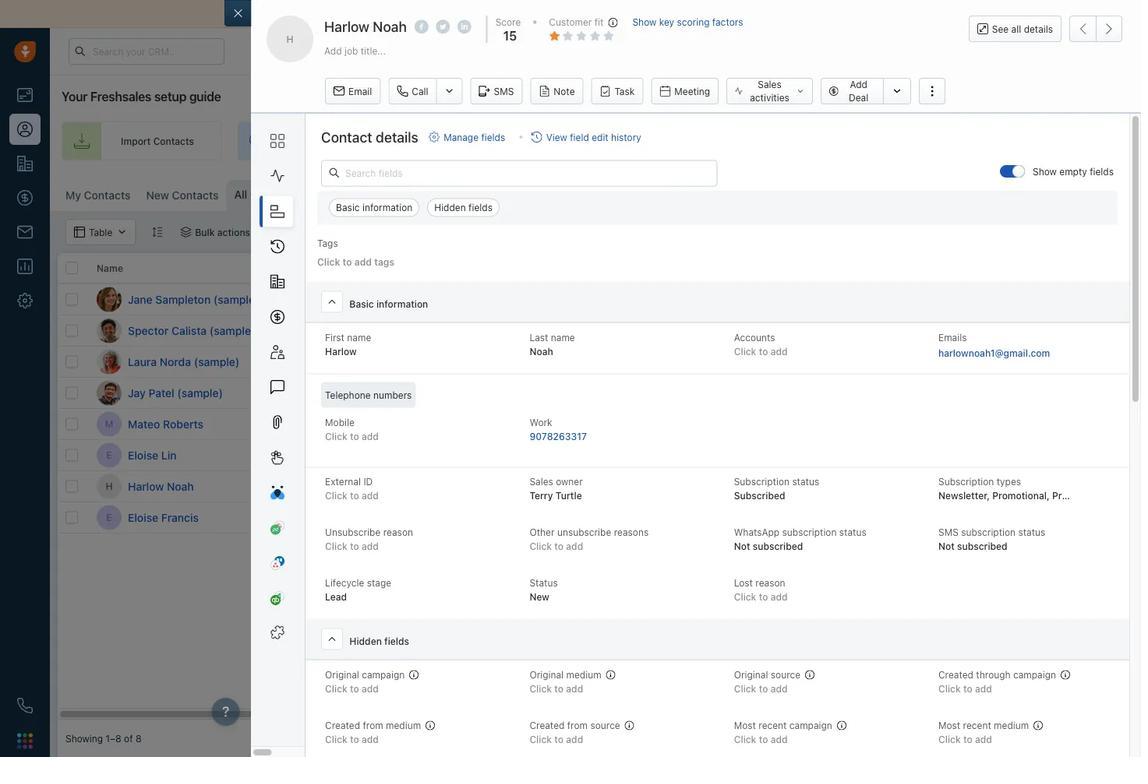 Task type: vqa. For each thing, say whether or not it's contained in the screenshot.


Task type: locate. For each thing, give the bounding box(es) containing it.
contacts inside import contacts link
[[153, 136, 194, 146]]

subscription up subscribed
[[734, 476, 790, 487]]

campaign down original source
[[790, 720, 832, 731]]

laura norda (sample)
[[128, 355, 240, 368]]

63 grid
[[58, 253, 1141, 720]]

laura norda (sample) link
[[128, 354, 240, 370]]

click to add down "created from source" at the bottom of the page
[[530, 735, 583, 746]]

0 horizontal spatial 8
[[136, 733, 142, 744]]

j image
[[97, 287, 122, 312]]

bring
[[297, 136, 321, 146]]

view
[[546, 132, 567, 143]]

press space to select this row. row containing mateo roberts
[[58, 409, 292, 440]]

information down 12 more... at the top left
[[362, 202, 413, 213]]

0 vertical spatial h
[[287, 33, 294, 44]]

2 horizontal spatial original
[[734, 670, 768, 680]]

import contacts inside "button"
[[933, 188, 1006, 199]]

0 vertical spatial basic information
[[336, 202, 413, 213]]

invite
[[499, 136, 523, 146]]

2 subscribed from the left
[[957, 541, 1008, 552]]

sms for sms subscription status not subscribed
[[939, 527, 959, 538]]

task button
[[591, 78, 643, 104]]

sms down subscription types
[[939, 527, 959, 538]]

manage fields
[[444, 132, 505, 143]]

press space to select this row. row
[[58, 285, 292, 316], [292, 285, 1141, 316], [58, 316, 292, 347], [292, 316, 1141, 347], [58, 347, 292, 378], [292, 347, 1141, 378], [58, 378, 292, 409], [292, 378, 1141, 409], [58, 409, 292, 440], [292, 409, 1141, 440], [58, 440, 292, 472], [292, 440, 1141, 472], [58, 472, 292, 503], [292, 472, 1141, 503], [58, 503, 292, 534], [292, 503, 1141, 534]]

mateoroberts871@gmail.com link
[[299, 416, 428, 433]]

from down original campaign
[[363, 720, 383, 731]]

created through campaign
[[939, 670, 1056, 680]]

2 eloise from the top
[[128, 511, 158, 524]]

most for most recent medium
[[939, 720, 961, 731]]

jaypatelsample@gmail.com
[[299, 386, 419, 397]]

original up created from medium
[[325, 670, 359, 680]]

1 vertical spatial terry turtle
[[903, 357, 954, 367]]

sales inside sales activities
[[758, 79, 782, 90]]

0 horizontal spatial most
[[734, 720, 756, 731]]

campaign up created from medium
[[362, 670, 405, 680]]

0 vertical spatial e
[[1118, 388, 1123, 399]]

from right start
[[683, 7, 707, 20]]

(sample)
[[213, 293, 259, 306], [210, 324, 255, 337], [194, 355, 240, 368], [177, 387, 223, 400]]

1 vertical spatial harlownoah1@gmail.com
[[299, 480, 408, 491]]

2 vertical spatial new
[[530, 592, 550, 603]]

press space to select this row. row containing eloise francis
[[58, 503, 292, 534]]

basic information down 12
[[336, 202, 413, 213]]

sales inside sales owner terry turtle
[[530, 476, 553, 487]]

recent down original source
[[759, 720, 787, 731]]

0 horizontal spatial sales
[[530, 476, 553, 487]]

your left sales
[[468, 7, 491, 20]]

turtle for spectorcalista@gmail.com
[[928, 325, 954, 336]]

medium down created through campaign
[[994, 720, 1029, 731]]

row group
[[58, 285, 292, 534]]

click to add down most recent campaign
[[734, 735, 788, 746]]

details right website
[[376, 129, 418, 146]]

task right last on the left top
[[562, 325, 580, 336]]

subscribed down subscription types
[[957, 541, 1008, 552]]

factors
[[712, 17, 743, 28]]

0 vertical spatial import
[[416, 7, 451, 20]]

8 inside all contacts 8
[[305, 189, 311, 200]]

0 vertical spatial import contacts
[[121, 136, 194, 146]]

click to add down 'original medium'
[[530, 684, 583, 695]]

name inside last name noah
[[551, 332, 575, 343]]

all inside button
[[1012, 23, 1021, 34]]

noah
[[373, 18, 407, 35], [530, 346, 553, 357], [167, 480, 194, 493]]

container_wx8msf4aqz5i3rn1 image inside customize table button
[[806, 188, 817, 199]]

subscription right whatsapp
[[782, 527, 837, 538]]

3 original from the left
[[734, 670, 768, 680]]

0 horizontal spatial emails
[[299, 263, 329, 274]]

eloise for eloise francis
[[128, 511, 158, 524]]

original for original source
[[734, 670, 768, 680]]

0 horizontal spatial harlow noah
[[128, 480, 194, 493]]

+ clic for eloisefrancis23@gmail.com
[[1118, 512, 1141, 523]]

subscribed down whatsapp
[[753, 541, 803, 552]]

0 horizontal spatial original
[[325, 670, 359, 680]]

lifecycle stage lead
[[325, 578, 391, 603]]

press space to select this row. row containing janesampleton@gmail.com
[[292, 285, 1141, 316]]

1 horizontal spatial all
[[1012, 23, 1021, 34]]

1 horizontal spatial tags
[[374, 257, 394, 268]]

harlow inside press space to select this row. row
[[128, 480, 164, 493]]

basic
[[336, 202, 360, 213], [350, 298, 374, 309]]

3 + clic from the top
[[1118, 481, 1141, 492]]

1 + clic from the top
[[1118, 419, 1141, 430]]

subscription inside subscription status subscribed
[[734, 476, 790, 487]]

not inside sms subscription status not subscribed
[[939, 541, 955, 552]]

press space to select this row. row containing lauranordasample@gmail.com
[[292, 347, 1141, 378]]

task up unsubscribe
[[562, 481, 580, 492]]

name row
[[58, 253, 292, 285]]

4 link
[[1058, 36, 1083, 63]]

turtle inside sales owner terry turtle
[[556, 491, 582, 502]]

row group containing jane sampleton (sample)
[[58, 285, 292, 534]]

not down subscription types
[[939, 541, 955, 552]]

your left the view on the top left
[[526, 136, 546, 146]]

reason
[[383, 527, 413, 538], [756, 578, 785, 588]]

noah up title... in the left of the page
[[373, 18, 407, 35]]

+ click to add for new
[[767, 481, 828, 492]]

0 horizontal spatial harlownoah1@gmail.com
[[299, 480, 408, 491]]

0 vertical spatial 8
[[305, 189, 311, 200]]

2 original from the left
[[530, 670, 564, 680]]

1 horizontal spatial new
[[530, 592, 550, 603]]

click inside 'accounts click to add'
[[734, 346, 756, 357]]

0 horizontal spatial recent
[[759, 720, 787, 731]]

1 vertical spatial + add task
[[533, 419, 580, 430]]

scratch.
[[710, 7, 752, 20]]

terry for lauranordasample@gmail.com
[[903, 357, 925, 367]]

3 clic from the top
[[1126, 481, 1141, 492]]

8 up filter by
[[305, 189, 311, 200]]

clic for mateoroberts871@gmail.com
[[1126, 419, 1141, 430]]

name
[[347, 332, 371, 343], [551, 332, 575, 343]]

harlow up job
[[324, 18, 369, 35]]

new inside press space to select this row. row
[[1018, 481, 1038, 492]]

0 vertical spatial harlow noah
[[324, 18, 407, 35]]

2 name from the left
[[551, 332, 575, 343]]

eloise down harlow noah link
[[128, 511, 158, 524]]

by
[[313, 227, 324, 238]]

name inside first name harlow
[[347, 332, 371, 343]]

first name harlow
[[325, 332, 371, 357]]

details up the what's new icon
[[1024, 23, 1053, 34]]

status inside sms subscription status not subscribed
[[1018, 527, 1046, 538]]

harlow noah up title... in the left of the page
[[324, 18, 407, 35]]

3 task from the top
[[562, 481, 580, 492]]

sms up invite
[[494, 86, 514, 97]]

your
[[468, 7, 491, 20], [526, 136, 546, 146]]

you right "up"
[[1126, 136, 1141, 146]]

clic for eloiselin621@gmail.com
[[1126, 450, 1141, 461]]

0 vertical spatial show
[[633, 17, 657, 28]]

add inside the external id click to add
[[362, 491, 379, 502]]

task
[[562, 325, 580, 336], [562, 419, 580, 430], [562, 481, 580, 492]]

name up lauranordasample@gmail.com on the top left of the page
[[347, 332, 371, 343]]

basic information up "spectorcalista@gmail.com 3684945781"
[[350, 298, 428, 309]]

2 horizontal spatial medium
[[994, 720, 1029, 731]]

spector
[[128, 324, 169, 337]]

new for new contacts
[[146, 189, 169, 202]]

widge
[[1118, 294, 1141, 305]]

sales up the activities
[[758, 79, 782, 90]]

all for see
[[1012, 23, 1021, 34]]

status inside "whatsapp subscription status not subscribed"
[[839, 527, 867, 538]]

sms inside sms subscription status not subscribed
[[939, 527, 959, 538]]

0 horizontal spatial sms
[[494, 86, 514, 97]]

to
[[643, 7, 653, 20], [343, 257, 352, 268], [800, 325, 809, 336], [759, 346, 768, 357], [800, 357, 809, 367], [449, 386, 458, 397], [350, 432, 359, 442], [800, 481, 809, 492], [350, 491, 359, 502], [350, 541, 359, 552], [555, 541, 564, 552], [759, 592, 768, 603], [350, 684, 359, 695], [555, 684, 564, 695], [759, 684, 768, 695], [963, 684, 973, 695], [350, 735, 359, 746], [555, 735, 564, 746], [759, 735, 768, 746], [963, 735, 973, 746]]

eloiselin621@gmail.com link
[[299, 447, 405, 464]]

+ add task for harlownoah1@gmail.com
[[533, 481, 580, 492]]

status new
[[530, 578, 558, 603]]

reason inside unsubscribe reason click to add
[[383, 527, 413, 538]]

noah down last on the left top
[[530, 346, 553, 357]]

add inside button
[[1069, 188, 1087, 199]]

not down whatsapp
[[734, 541, 750, 552]]

+ clic for harlownoah1@gmail.com
[[1118, 481, 1141, 492]]

not
[[734, 541, 750, 552], [939, 541, 955, 552]]

show left key
[[633, 17, 657, 28]]

dialog containing harlow noah
[[225, 0, 1141, 758]]

subscription for subscription status subscribed
[[734, 476, 790, 487]]

contacts inside import contacts "button"
[[965, 188, 1006, 199]]

most down original source
[[734, 720, 756, 731]]

1 subscription from the left
[[734, 476, 790, 487]]

1 vertical spatial h
[[106, 481, 113, 492]]

0 horizontal spatial contact
[[321, 129, 372, 146]]

created down original campaign
[[325, 720, 360, 731]]

63
[[650, 323, 666, 338]]

1 horizontal spatial harlownoah1@gmail.com link
[[939, 346, 1050, 361]]

1 subscription from the left
[[782, 527, 837, 538]]

sms inside sms button
[[494, 86, 514, 97]]

0 horizontal spatial hidden fields
[[350, 636, 409, 647]]

subscription for sms
[[961, 527, 1016, 538]]

1 horizontal spatial recent
[[963, 720, 991, 731]]

noah inside press space to select this row. row
[[167, 480, 194, 493]]

eloise for eloise lin
[[128, 449, 158, 462]]

turtle for lauranordasample@gmail.com
[[928, 357, 954, 367]]

0 vertical spatial task
[[562, 325, 580, 336]]

2 most from the left
[[939, 720, 961, 731]]

0 horizontal spatial subscribed
[[753, 541, 803, 552]]

name right last on the left top
[[551, 332, 575, 343]]

noah up francis
[[167, 480, 194, 493]]

click to add down through
[[939, 684, 992, 695]]

created down 'original medium'
[[530, 720, 565, 731]]

2 clic from the top
[[1126, 450, 1141, 461]]

to inside mobile click to add
[[350, 432, 359, 442]]

harlownoah1@gmail.com inside dialog
[[939, 348, 1050, 359]]

reason right lost
[[756, 578, 785, 588]]

information
[[362, 202, 413, 213], [376, 298, 428, 309]]

terry turtle for qualified
[[903, 357, 954, 367]]

job
[[345, 46, 358, 57]]

2 horizontal spatial noah
[[530, 346, 553, 357]]

add inside other unsubscribe reasons click to add
[[566, 541, 583, 552]]

0 vertical spatial emails
[[299, 263, 329, 274]]

campaign for created through campaign
[[1013, 670, 1056, 680]]

phone element
[[9, 691, 41, 722]]

3684932360 link
[[416, 291, 475, 308]]

0 vertical spatial sales
[[758, 79, 782, 90]]

press space to select this row. row containing 63
[[292, 316, 1141, 347]]

original up "created from source" at the bottom of the page
[[530, 670, 564, 680]]

2 subscription from the left
[[961, 527, 1016, 538]]

emails inside 63 grid
[[299, 263, 329, 274]]

sales for sales activities
[[758, 79, 782, 90]]

to inside unsubscribe reason click to add
[[350, 541, 359, 552]]

⌘ o
[[429, 190, 447, 201]]

add inside mobile click to add
[[362, 432, 379, 442]]

from for created from source
[[567, 720, 588, 731]]

field
[[570, 132, 589, 143]]

customer
[[549, 17, 592, 28]]

harlow down first
[[325, 346, 357, 357]]

1 recent from the left
[[759, 720, 787, 731]]

2 horizontal spatial import
[[933, 188, 963, 199]]

2 vertical spatial import
[[933, 188, 963, 199]]

1 horizontal spatial emails
[[939, 332, 967, 343]]

accou
[[1118, 263, 1141, 274]]

press space to select this row. row containing eloisefrancis23@gmail.com
[[292, 503, 1141, 534]]

h inside dialog
[[287, 33, 294, 44]]

to inside the external id click to add
[[350, 491, 359, 502]]

2 vertical spatial e
[[106, 512, 112, 523]]

from down 'original medium'
[[567, 720, 588, 731]]

container_wx8msf4aqz5i3rn1 image left filter
[[271, 227, 281, 238]]

1 original from the left
[[325, 670, 359, 680]]

sales activities
[[750, 79, 790, 103]]

add inside "add deal"
[[850, 79, 868, 90]]

original up most recent campaign
[[734, 670, 768, 680]]

1 vertical spatial import contacts
[[933, 188, 1006, 199]]

subscription for whatsapp
[[782, 527, 837, 538]]

harlow inside first name harlow
[[325, 346, 357, 357]]

0 vertical spatial information
[[362, 202, 413, 213]]

3 + click to add from the top
[[767, 481, 828, 492]]

hidden fields up original campaign
[[350, 636, 409, 647]]

click to add down created from medium
[[325, 735, 379, 746]]

0 horizontal spatial harlownoah1@gmail.com link
[[299, 479, 408, 495]]

container_wx8msf4aqz5i3rn1 image
[[806, 188, 817, 199], [180, 227, 191, 238], [271, 227, 281, 238]]

0 vertical spatial sms
[[494, 86, 514, 97]]

task for mateoroberts871@gmail.com
[[562, 419, 580, 430]]

created from medium
[[325, 720, 421, 731]]

(sample) for laura norda (sample)
[[194, 355, 240, 368]]

12
[[368, 190, 378, 201]]

0 vertical spatial your
[[468, 7, 491, 20]]

subscription inside sms subscription status not subscribed
[[961, 527, 1016, 538]]

0 horizontal spatial import
[[121, 136, 151, 146]]

lifecycle
[[325, 578, 364, 588]]

source
[[771, 670, 801, 680], [590, 720, 620, 731]]

3 terry turtle from the top
[[903, 481, 954, 492]]

basic up tags click to add tags
[[336, 202, 360, 213]]

2 vertical spatial noah
[[167, 480, 194, 493]]

activities
[[750, 92, 790, 103]]

status for whatsapp
[[839, 527, 867, 538]]

1 vertical spatial task
[[562, 419, 580, 430]]

4 clic from the top
[[1126, 512, 1141, 523]]

subscription left types
[[939, 476, 994, 487]]

campaign
[[362, 670, 405, 680], [1013, 670, 1056, 680], [790, 720, 832, 731]]

2 horizontal spatial status
[[1018, 527, 1046, 538]]

francis
[[161, 511, 199, 524]]

click
[[317, 257, 340, 268], [776, 325, 797, 336], [734, 346, 756, 357], [776, 357, 797, 367], [425, 386, 446, 397], [325, 432, 347, 442], [776, 481, 797, 492], [325, 491, 347, 502], [325, 541, 347, 552], [530, 541, 552, 552], [734, 592, 756, 603], [325, 684, 347, 695], [530, 684, 552, 695], [734, 684, 756, 695], [939, 684, 961, 695], [325, 735, 347, 746], [530, 735, 552, 746], [734, 735, 756, 746], [939, 735, 961, 746]]

click to add down most recent medium
[[939, 735, 992, 746]]

1 horizontal spatial source
[[771, 670, 801, 680]]

harlow noah
[[324, 18, 407, 35], [128, 480, 194, 493]]

click inside mobile click to add
[[325, 432, 347, 442]]

new down status
[[530, 592, 550, 603]]

set up you
[[1095, 136, 1141, 146]]

import contacts for import contacts "button"
[[933, 188, 1006, 199]]

hidden up original campaign
[[350, 636, 382, 647]]

0 vertical spatial details
[[1024, 23, 1053, 34]]

original source
[[734, 670, 801, 680]]

hidden down o
[[434, 202, 466, 213]]

1 horizontal spatial details
[[1024, 23, 1053, 34]]

2 terry turtle from the top
[[903, 357, 954, 367]]

15
[[503, 29, 517, 43]]

eloise francis link
[[128, 510, 199, 526]]

source down 'original medium'
[[590, 720, 620, 731]]

1 task from the top
[[562, 325, 580, 336]]

noah inside last name noah
[[530, 346, 553, 357]]

meeting button
[[651, 78, 719, 104]]

accounts click to add
[[734, 332, 788, 357]]

fields
[[481, 132, 505, 143], [1090, 167, 1114, 177], [469, 202, 493, 213], [384, 636, 409, 647]]

task up 9078263317
[[562, 419, 580, 430]]

(sample) right sampleton
[[213, 293, 259, 306]]

import left the linkedin circled icon
[[416, 7, 451, 20]]

sales left owner
[[530, 476, 553, 487]]

new for new
[[1018, 481, 1038, 492]]

2 vertical spatial harlow
[[128, 480, 164, 493]]

reason inside lost reason click to add
[[756, 578, 785, 588]]

1 horizontal spatial created
[[530, 720, 565, 731]]

2 + clic from the top
[[1118, 450, 1141, 461]]

click to add for original campaign
[[325, 684, 379, 695]]

0 horizontal spatial status
[[792, 476, 819, 487]]

subscription down subscription types
[[961, 527, 1016, 538]]

up
[[1112, 136, 1124, 146]]

sales for sales owner terry turtle
[[530, 476, 553, 487]]

techc link
[[1118, 325, 1141, 336]]

1 horizontal spatial subscription
[[939, 476, 994, 487]]

1 not from the left
[[734, 541, 750, 552]]

1 horizontal spatial hidden fields
[[434, 202, 493, 213]]

4 + clic from the top
[[1118, 512, 1141, 523]]

medium for created from medium
[[386, 720, 421, 731]]

1 name from the left
[[347, 332, 371, 343]]

1 vertical spatial source
[[590, 720, 620, 731]]

contact inside dialog
[[321, 129, 372, 146]]

0 horizontal spatial details
[[376, 129, 418, 146]]

h
[[287, 33, 294, 44], [106, 481, 113, 492]]

subscribed inside sms subscription status not subscribed
[[957, 541, 1008, 552]]

medium down original campaign
[[386, 720, 421, 731]]

eloise left lin
[[128, 449, 158, 462]]

click to add down original source
[[734, 684, 788, 695]]

click to add for most recent medium
[[939, 735, 992, 746]]

1 horizontal spatial from
[[567, 720, 588, 731]]

emails inside emails harlownoah1@gmail.com
[[939, 332, 967, 343]]

all right twitter circled icon
[[453, 7, 465, 20]]

0 horizontal spatial medium
[[386, 720, 421, 731]]

e left cor
[[1118, 388, 1123, 399]]

2 not from the left
[[939, 541, 955, 552]]

subscription for subscription types
[[939, 476, 994, 487]]

click inside unsubscribe reason click to add
[[325, 541, 347, 552]]

sms subscription status not subscribed
[[939, 527, 1046, 552]]

status
[[792, 476, 819, 487], [839, 527, 867, 538], [1018, 527, 1046, 538]]

telephone numbers
[[325, 390, 412, 401]]

terry for harlownoah1@gmail.com
[[903, 481, 925, 492]]

import contacts for import contacts link
[[121, 136, 194, 146]]

show left empty
[[1033, 167, 1057, 177]]

cell
[[525, 378, 642, 408], [642, 378, 759, 408], [759, 378, 876, 408], [876, 378, 993, 408], [993, 378, 1110, 408], [642, 409, 759, 440], [759, 409, 876, 440], [876, 409, 993, 440], [993, 409, 1110, 440], [408, 472, 525, 502]]

tags up janesampleton@gmail.com 3684932360
[[374, 257, 394, 268]]

basic up "spectorcalista@gmail.com"
[[350, 298, 374, 309]]

0 horizontal spatial campaign
[[362, 670, 405, 680]]

tags down by
[[317, 238, 338, 249]]

hidden fields down o
[[434, 202, 493, 213]]

1 vertical spatial e
[[106, 450, 112, 461]]

1 vertical spatial harlow
[[325, 346, 357, 357]]

2 recent from the left
[[963, 720, 991, 731]]

⌘
[[429, 190, 438, 201]]

2 horizontal spatial from
[[683, 7, 707, 20]]

0 horizontal spatial from
[[363, 720, 383, 731]]

eloise
[[128, 449, 158, 462], [128, 511, 158, 524]]

+ click to add for qualified
[[767, 357, 828, 367]]

3 + add task from the top
[[533, 481, 580, 492]]

harlow down eloise lin link
[[128, 480, 164, 493]]

terry for spectorcalista@gmail.com
[[903, 325, 925, 336]]

eloiselin621@gmail.com
[[299, 449, 405, 459]]

show for show empty fields
[[1033, 167, 1057, 177]]

recent down through
[[963, 720, 991, 731]]

campaign right through
[[1013, 670, 1056, 680]]

import for import contacts link
[[121, 136, 151, 146]]

source up most recent campaign
[[771, 670, 801, 680]]

add inside unsubscribe reason click to add
[[362, 541, 379, 552]]

emails for emails
[[299, 263, 329, 274]]

name for harlow
[[347, 332, 371, 343]]

sms
[[494, 86, 514, 97], [939, 527, 959, 538]]

(sample) for jane sampleton (sample)
[[213, 293, 259, 306]]

click to add down original campaign
[[325, 684, 379, 695]]

new down import contacts link
[[146, 189, 169, 202]]

mobile click to add
[[325, 417, 379, 442]]

not inside "whatsapp subscription status not subscribed"
[[734, 541, 750, 552]]

2 task from the top
[[562, 419, 580, 430]]

most down created through campaign
[[939, 720, 961, 731]]

e left eloise francis link
[[106, 512, 112, 523]]

dialog
[[225, 0, 1141, 758]]

created left through
[[939, 670, 974, 680]]

1 vertical spatial sms
[[939, 527, 959, 538]]

+ add task
[[533, 325, 580, 336], [533, 419, 580, 430], [533, 481, 580, 492]]

2 + click to add from the top
[[767, 357, 828, 367]]

click to add for created through campaign
[[939, 684, 992, 695]]

harlow noah up eloise francis
[[128, 480, 194, 493]]

import contacts
[[121, 136, 194, 146], [933, 188, 1006, 199]]

manage
[[444, 132, 479, 143]]

0 vertical spatial basic
[[336, 202, 360, 213]]

1 horizontal spatial import
[[416, 7, 451, 20]]

1 horizontal spatial sms
[[939, 527, 959, 538]]

show for show key scoring factors
[[633, 17, 657, 28]]

2 vertical spatial terry turtle
[[903, 481, 954, 492]]

1 vertical spatial information
[[376, 298, 428, 309]]

2 vertical spatial + add task
[[533, 481, 580, 492]]

1 horizontal spatial harlow noah
[[324, 18, 407, 35]]

1 horizontal spatial 8
[[305, 189, 311, 200]]

emails for emails harlownoah1@gmail.com
[[939, 332, 967, 343]]

filter by button
[[260, 219, 334, 246]]

clic for eloisefrancis23@gmail.com
[[1126, 512, 1141, 523]]

jay
[[128, 387, 146, 400]]

2 + add task from the top
[[533, 419, 580, 430]]

import inside "button"
[[933, 188, 963, 199]]

1 horizontal spatial campaign
[[790, 720, 832, 731]]

(sample) down the laura norda (sample) link
[[177, 387, 223, 400]]

new up sms subscription status not subscribed
[[1018, 481, 1038, 492]]

emails
[[299, 263, 329, 274], [939, 332, 967, 343]]

medium up "created from source" at the bottom of the page
[[566, 670, 601, 680]]

(sample) down spector calista (sample) link
[[194, 355, 240, 368]]

container_wx8msf4aqz5i3rn1 image inside bulk actions button
[[180, 227, 191, 238]]

1 clic from the top
[[1126, 419, 1141, 430]]

1 eloise from the top
[[128, 449, 158, 462]]

import right table
[[933, 188, 963, 199]]

linkedin circled image
[[457, 18, 471, 35]]

1 horizontal spatial harlownoah1@gmail.com
[[939, 348, 1050, 359]]

press space to select this row. row containing spector calista (sample)
[[58, 316, 292, 347]]

1 most from the left
[[734, 720, 756, 731]]

task for harlownoah1@gmail.com
[[562, 481, 580, 492]]

jane sampleton (sample) link
[[128, 292, 259, 308]]

1 horizontal spatial import contacts
[[933, 188, 1006, 199]]

1 horizontal spatial most
[[939, 720, 961, 731]]

terry
[[903, 325, 925, 336], [903, 357, 925, 367], [903, 481, 925, 492], [530, 491, 553, 502]]

eloise lin link
[[128, 448, 177, 463]]

(sample) right calista at the left top
[[210, 324, 255, 337]]

1 vertical spatial reason
[[756, 578, 785, 588]]

subscription
[[734, 476, 790, 487], [939, 476, 994, 487]]

clic for harlownoah1@gmail.com
[[1126, 481, 1141, 492]]

1 vertical spatial new
[[1018, 481, 1038, 492]]

information up "spectorcalista@gmail.com 3684945781"
[[376, 298, 428, 309]]

jane
[[128, 293, 153, 306]]

don't
[[586, 7, 613, 20]]

original medium
[[530, 670, 601, 680]]

1 horizontal spatial not
[[939, 541, 955, 552]]

8 right of
[[136, 733, 142, 744]]

add inside tags click to add tags
[[354, 257, 372, 268]]

0 horizontal spatial subscription
[[782, 527, 837, 538]]

import down your freshsales setup guide in the top of the page
[[121, 136, 151, 146]]

e down m
[[106, 450, 112, 461]]

all right see
[[1012, 23, 1021, 34]]

click to add for original medium
[[530, 684, 583, 695]]

subscription inside "whatsapp subscription status not subscribed"
[[782, 527, 837, 538]]

1 vertical spatial show
[[1033, 167, 1057, 177]]

2 subscription from the left
[[939, 476, 994, 487]]

emails harlownoah1@gmail.com
[[939, 332, 1050, 359]]

basic information
[[336, 202, 413, 213], [350, 298, 428, 309]]

subscribed inside "whatsapp subscription status not subscribed"
[[753, 541, 803, 552]]

freshsales
[[90, 89, 151, 104]]

0 horizontal spatial import contacts
[[121, 136, 194, 146]]

1 horizontal spatial contact
[[1090, 188, 1126, 199]]

2 horizontal spatial container_wx8msf4aqz5i3rn1 image
[[806, 188, 817, 199]]

name
[[97, 263, 123, 274]]

1 horizontal spatial status
[[839, 527, 867, 538]]

1 subscribed from the left
[[753, 541, 803, 552]]

1 + add task from the top
[[533, 325, 580, 336]]

terry turtle
[[903, 325, 954, 336], [903, 357, 954, 367], [903, 481, 954, 492]]

you right "so" at the top left of the page
[[564, 7, 583, 20]]

note
[[554, 86, 575, 97]]

to inside tags click to add tags
[[343, 257, 352, 268]]

container_wx8msf4aqz5i3rn1 image left bulk
[[180, 227, 191, 238]]



Task type: describe. For each thing, give the bounding box(es) containing it.
qualified
[[1018, 357, 1057, 367]]

l image
[[97, 350, 122, 375]]

e for eloise francis
[[106, 512, 112, 523]]

click to add for created from medium
[[325, 735, 379, 746]]

widge link
[[1118, 294, 1141, 305]]

spector calista (sample)
[[128, 324, 255, 337]]

lost
[[734, 578, 753, 588]]

contact details
[[321, 129, 418, 146]]

press space to select this row. row containing laura norda (sample)
[[58, 347, 292, 378]]

4
[[1072, 38, 1078, 49]]

close image
[[1118, 10, 1126, 18]]

unsubscribe reason click to add
[[325, 527, 413, 552]]

j image
[[97, 381, 122, 406]]

mobile
[[325, 417, 355, 428]]

click inside lost reason click to add
[[734, 592, 756, 603]]

1 vertical spatial hidden fields
[[350, 636, 409, 647]]

created from source
[[530, 720, 620, 731]]

to inside lost reason click to add
[[759, 592, 768, 603]]

types
[[997, 476, 1021, 487]]

Search fields text field
[[321, 160, 718, 187]]

created for created from medium
[[325, 720, 360, 731]]

unsubscribe
[[325, 527, 381, 538]]

add job title...
[[324, 46, 386, 57]]

fields up add contact
[[1090, 167, 1114, 177]]

e cor link
[[1118, 388, 1141, 399]]

press space to select this row. row containing harlownoah1@gmail.com
[[292, 472, 1141, 503]]

press space to select this row. row containing harlow noah
[[58, 472, 292, 503]]

harlow noah inside dialog
[[324, 18, 407, 35]]

to inside 'accounts click to add'
[[759, 346, 768, 357]]

setup
[[154, 89, 186, 104]]

call link
[[388, 78, 436, 104]]

0 horizontal spatial source
[[590, 720, 620, 731]]

data
[[523, 7, 546, 20]]

fields right manage
[[481, 132, 505, 143]]

name for noah
[[551, 332, 575, 343]]

1 terry turtle from the top
[[903, 325, 954, 336]]

through
[[976, 670, 1011, 680]]

Search your CRM... text field
[[69, 38, 225, 65]]

63 row group
[[292, 285, 1141, 534]]

container_wx8msf4aqz5i3rn1 image inside filter by button
[[271, 227, 281, 238]]

add deal
[[849, 79, 869, 103]]

12 more...
[[368, 190, 413, 201]]

twitter circled image
[[436, 18, 450, 35]]

add inside 'accounts click to add'
[[771, 346, 788, 357]]

sms button
[[471, 78, 523, 104]]

created for created from source
[[530, 720, 565, 731]]

3684945781
[[416, 324, 473, 335]]

your
[[62, 89, 87, 104]]

1 vertical spatial basic information
[[350, 298, 428, 309]]

sales owner terry turtle
[[530, 476, 583, 502]]

lead
[[325, 592, 347, 603]]

leads
[[372, 136, 396, 146]]

click inside other unsubscribe reasons click to add
[[530, 541, 552, 552]]

send email image
[[987, 45, 998, 58]]

h inside row
[[106, 481, 113, 492]]

so
[[549, 7, 561, 20]]

click inside the external id click to add
[[325, 491, 347, 502]]

all
[[234, 188, 247, 201]]

1 horizontal spatial your
[[526, 136, 546, 146]]

e inside 63 row group
[[1118, 388, 1123, 399]]

stage
[[367, 578, 391, 588]]

spectorcalista@gmail.com
[[299, 324, 415, 335]]

not for sms subscription status not subscribed
[[939, 541, 955, 552]]

patel
[[149, 387, 174, 400]]

freshworks switcher image
[[17, 734, 33, 749]]

click inside tags click to add tags
[[317, 257, 340, 268]]

subscription status subscribed
[[734, 476, 819, 502]]

campaign for most recent campaign
[[790, 720, 832, 731]]

1 vertical spatial 8
[[136, 733, 142, 744]]

import all your sales data so you don't have to start from scratch.
[[416, 7, 752, 20]]

see
[[992, 23, 1009, 34]]

key
[[659, 17, 674, 28]]

your freshsales setup guide
[[62, 89, 221, 104]]

click to add for created from source
[[530, 735, 583, 746]]

subscribed for sms
[[957, 541, 1008, 552]]

title...
[[361, 46, 386, 57]]

status
[[530, 578, 558, 588]]

new contacts
[[146, 189, 219, 202]]

sms for sms
[[494, 86, 514, 97]]

show empty fields
[[1033, 167, 1114, 177]]

email
[[349, 86, 372, 97]]

score 15
[[496, 17, 521, 43]]

last name noah
[[530, 332, 575, 357]]

0 vertical spatial hidden
[[434, 202, 466, 213]]

from for created from medium
[[363, 720, 383, 731]]

what's new image
[[1028, 47, 1039, 58]]

add contact
[[1069, 188, 1126, 199]]

medium for most recent medium
[[994, 720, 1029, 731]]

9078263317
[[530, 432, 587, 442]]

most for most recent campaign
[[734, 720, 756, 731]]

all for import
[[453, 7, 465, 20]]

status inside subscription status subscribed
[[792, 476, 819, 487]]

jane sampleton (sample)
[[128, 293, 259, 306]]

(sample) for spector calista (sample)
[[210, 324, 255, 337]]

import for import contacts "button"
[[933, 188, 963, 199]]

original for original campaign
[[325, 670, 359, 680]]

details inside button
[[1024, 23, 1053, 34]]

to inside other unsubscribe reasons click to add
[[555, 541, 564, 552]]

0 vertical spatial tags
[[317, 238, 338, 249]]

0 vertical spatial harlownoah1@gmail.com link
[[939, 346, 1050, 361]]

press space to select this row. row containing mateoroberts871@gmail.com
[[292, 409, 1141, 440]]

created for created through campaign
[[939, 670, 974, 680]]

1 vertical spatial tags
[[374, 257, 394, 268]]

1 horizontal spatial medium
[[566, 670, 601, 680]]

phone image
[[17, 698, 33, 714]]

press space to select this row. row containing jaypatelsample@gmail.com
[[292, 378, 1141, 409]]

mateoroberts871@gmail.com
[[299, 417, 428, 428]]

customer fit
[[549, 17, 604, 28]]

+ clic for mateoroberts871@gmail.com
[[1118, 419, 1141, 430]]

0 vertical spatial hidden fields
[[434, 202, 493, 213]]

harlownoah1@gmail.com inside press space to select this row. row
[[299, 480, 408, 491]]

lauranordasample@gmail.com link
[[299, 354, 432, 370]]

1 vertical spatial harlownoah1@gmail.com link
[[299, 479, 408, 495]]

1 horizontal spatial noah
[[373, 18, 407, 35]]

spectorcalista@gmail.com link
[[299, 323, 415, 339]]

container_wx8msf4aqz5i3rn1 image for bulk
[[180, 227, 191, 238]]

fields down search fields text field
[[469, 202, 493, 213]]

3684932360
[[416, 293, 475, 304]]

click to add for original source
[[734, 684, 788, 695]]

norda
[[160, 355, 191, 368]]

recent for medium
[[963, 720, 991, 731]]

import contacts group
[[912, 180, 1040, 207]]

actions
[[217, 227, 250, 238]]

container_wx8msf4aqz5i3rn1 image for customize
[[806, 188, 817, 199]]

set
[[1095, 136, 1110, 146]]

harlow noah inside press space to select this row. row
[[128, 480, 194, 493]]

show key scoring factors link
[[633, 16, 743, 45]]

eloisefrancis23@gmail.com link
[[299, 510, 420, 526]]

view field edit history
[[546, 132, 641, 143]]

website
[[334, 136, 369, 146]]

new inside "status new"
[[530, 592, 550, 603]]

have
[[615, 7, 640, 20]]

3684945781 link
[[416, 323, 473, 339]]

mateo roberts link
[[128, 417, 203, 432]]

table
[[871, 188, 894, 199]]

+ clic for eloiselin621@gmail.com
[[1118, 450, 1141, 461]]

1 + click to add from the top
[[767, 325, 828, 336]]

work
[[530, 417, 552, 428]]

spector calista (sample) link
[[128, 323, 255, 339]]

+ add task for mateoroberts871@gmail.com
[[533, 419, 580, 430]]

s image
[[97, 318, 122, 343]]

task
[[615, 86, 635, 97]]

terry inside sales owner terry turtle
[[530, 491, 553, 502]]

subscribed for whatsapp
[[753, 541, 803, 552]]

0 horizontal spatial hidden
[[350, 636, 382, 647]]

press space to select this row. row containing eloiselin621@gmail.com
[[292, 440, 1141, 472]]

eloise lin
[[128, 449, 177, 462]]

meeting
[[675, 86, 710, 97]]

email button
[[325, 78, 381, 104]]

add deal button
[[821, 78, 883, 104]]

0 vertical spatial you
[[564, 7, 583, 20]]

deal
[[849, 92, 869, 103]]

press space to select this row. row containing eloise lin
[[58, 440, 292, 472]]

customize table
[[821, 188, 894, 199]]

12 more... button
[[346, 185, 421, 207]]

terry turtle for new
[[903, 481, 954, 492]]

e cor
[[1118, 388, 1141, 399]]

15 button
[[499, 29, 517, 43]]

m
[[105, 419, 113, 430]]

laura
[[128, 355, 157, 368]]

work 9078263317
[[530, 417, 587, 442]]

eloisefrancis23@gmail.com
[[299, 511, 420, 522]]

janesampleton@gmail.com 3684932360
[[299, 293, 475, 304]]

not for whatsapp subscription status not subscribed
[[734, 541, 750, 552]]

click to add for most recent campaign
[[734, 735, 788, 746]]

fields up original campaign
[[384, 636, 409, 647]]

facebook circled image
[[415, 18, 429, 35]]

1 vertical spatial you
[[1126, 136, 1141, 146]]

0 vertical spatial harlow
[[324, 18, 369, 35]]

0 vertical spatial source
[[771, 670, 801, 680]]

contact inside add contact button
[[1090, 188, 1126, 199]]

(sample) for jay patel (sample)
[[177, 387, 223, 400]]

reason for unsubscribe reason
[[383, 527, 413, 538]]

filter
[[288, 227, 311, 238]]

turtle for harlownoah1@gmail.com
[[928, 481, 954, 492]]

press space to select this row. row containing jay patel (sample)
[[58, 378, 292, 409]]

1 vertical spatial details
[[376, 129, 418, 146]]

tags click to add tags
[[317, 238, 394, 268]]

calista
[[171, 324, 207, 337]]

add inside lost reason click to add
[[771, 592, 788, 603]]

start
[[656, 7, 680, 20]]

status for sms
[[1018, 527, 1046, 538]]

reason for lost reason
[[756, 578, 785, 588]]

original campaign
[[325, 670, 405, 680]]

1 vertical spatial basic
[[350, 298, 374, 309]]

e for eloise lin
[[106, 450, 112, 461]]

press space to select this row. row containing jane sampleton (sample)
[[58, 285, 292, 316]]

invite your team link
[[440, 122, 599, 161]]

original for original medium
[[530, 670, 564, 680]]

import contacts link
[[62, 122, 222, 161]]

recent for campaign
[[759, 720, 787, 731]]

numbers
[[373, 390, 412, 401]]



